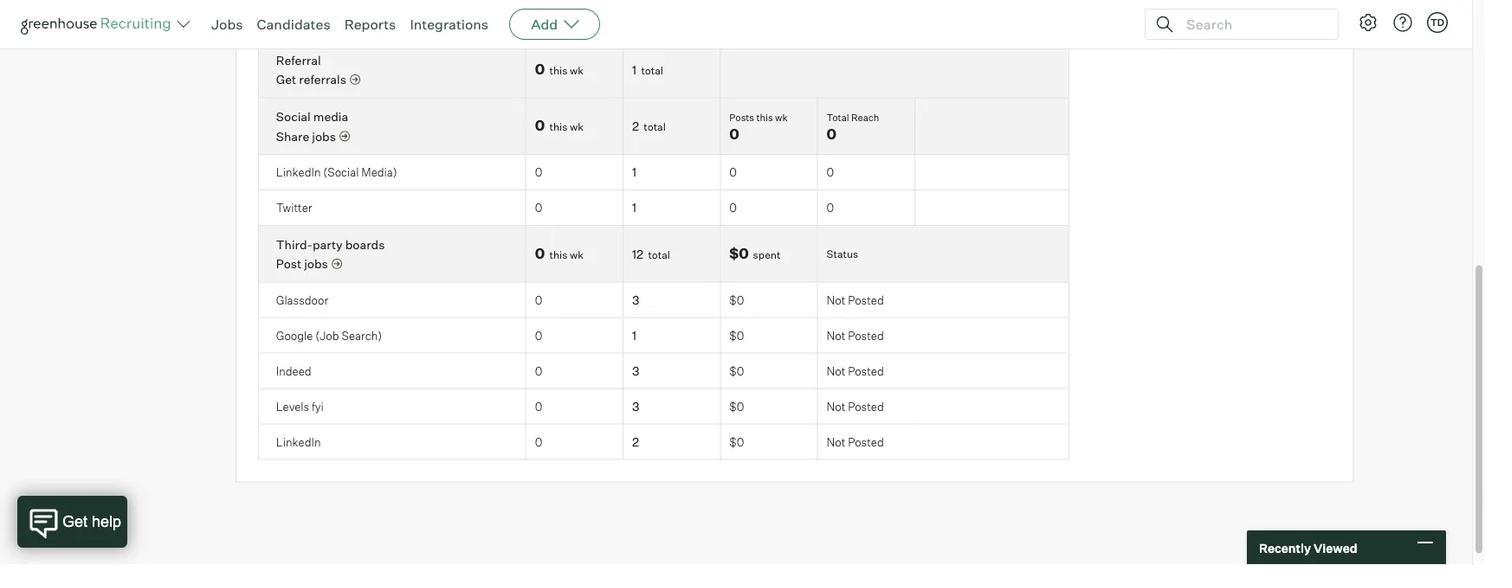 Task type: describe. For each thing, give the bounding box(es) containing it.
not for levels fyi
[[827, 400, 846, 414]]

1 $0 from the top
[[730, 245, 749, 262]]

total reach 0
[[827, 112, 879, 143]]

1 for twitter
[[632, 201, 637, 216]]

google
[[276, 329, 313, 343]]

candidates
[[257, 16, 331, 33]]

glassdoor
[[276, 294, 329, 307]]

this for 1
[[550, 64, 568, 77]]

linkedin for linkedin (social media)
[[276, 166, 321, 180]]

3 for glassdoor
[[632, 293, 640, 308]]

get
[[276, 72, 296, 88]]

reach
[[851, 112, 879, 124]]

viewed
[[1314, 541, 1358, 556]]

social
[[276, 110, 311, 125]]

3 link for levels fyi
[[632, 399, 640, 415]]

reports
[[344, 16, 396, 33]]

spent
[[753, 249, 781, 262]]

test
[[276, 17, 299, 31]]

candidates link
[[257, 16, 331, 33]]

1 link for google (job search)
[[632, 328, 637, 344]]

total for $0
[[648, 249, 670, 262]]

total inside 1 total
[[641, 64, 663, 77]]

wk for 2
[[570, 121, 584, 134]]

3 link for indeed
[[632, 364, 640, 379]]

posted for linkedin
[[848, 436, 884, 449]]

$0 for glassdoor
[[730, 294, 744, 307]]

(social
[[323, 166, 359, 180]]

1 0 this wk from the top
[[535, 61, 584, 78]]

twitter
[[276, 201, 312, 215]]

posted for glassdoor
[[848, 294, 884, 307]]

1 1 link from the top
[[632, 62, 637, 77]]

fyi
[[312, 400, 324, 414]]

referrals
[[299, 72, 346, 88]]

not posted for google (job search)
[[827, 329, 884, 343]]

referral
[[276, 53, 321, 68]]

social media share jobs
[[276, 110, 348, 144]]

Search text field
[[1182, 12, 1323, 37]]

2 total
[[632, 119, 666, 134]]

this for 2
[[550, 121, 568, 134]]

search)
[[342, 329, 382, 343]]

0 inside total reach 0
[[827, 126, 837, 143]]

posted for indeed
[[848, 365, 884, 378]]

$0 for levels fyi
[[730, 400, 744, 414]]

third-
[[276, 237, 313, 253]]

td button
[[1427, 12, 1448, 33]]

2 for 2
[[632, 435, 639, 450]]

jobs
[[211, 16, 243, 33]]

1 2 link from the top
[[632, 119, 639, 134]]

posted for google (job search)
[[848, 329, 884, 343]]

jobs inside third-party boards post jobs
[[304, 257, 328, 272]]

referral get referrals
[[276, 53, 346, 88]]

integrations link
[[410, 16, 489, 33]]

media
[[313, 110, 348, 125]]

levels
[[276, 400, 309, 414]]

0 this wk for posts this wk
[[535, 117, 584, 135]]

$0 spent
[[730, 245, 781, 262]]

post
[[276, 257, 302, 272]]

third-party boards post jobs
[[276, 237, 385, 272]]

2 for 2 total
[[632, 119, 639, 134]]

wk for 12
[[570, 249, 584, 262]]

status
[[827, 248, 859, 261]]

total for posts this wk
[[644, 121, 666, 134]]

not for linkedin
[[827, 436, 846, 449]]

not posted for levels fyi
[[827, 400, 884, 414]]

1 link for linkedin (social media)
[[632, 165, 637, 180]]

recently
[[1259, 541, 1311, 556]]

12 total
[[632, 247, 670, 262]]

not for google (job search)
[[827, 329, 846, 343]]

3 for levels fyi
[[632, 399, 640, 415]]



Task type: vqa. For each thing, say whether or not it's contained in the screenshot.


Task type: locate. For each thing, give the bounding box(es) containing it.
linkedin
[[276, 166, 321, 180], [276, 436, 321, 449]]

indeed
[[276, 365, 312, 378]]

2 0 this wk from the top
[[535, 117, 584, 135]]

5 not from the top
[[827, 436, 846, 449]]

1 linkedin from the top
[[276, 166, 321, 180]]

wk left 2 total
[[570, 121, 584, 134]]

1 vertical spatial total
[[644, 121, 666, 134]]

1 down 12 'link' at left top
[[632, 328, 637, 344]]

posted for levels fyi
[[848, 400, 884, 414]]

share jobs link
[[276, 128, 350, 145]]

1 2 from the top
[[632, 119, 639, 134]]

2 not from the top
[[827, 329, 846, 343]]

total inside 2 total
[[644, 121, 666, 134]]

1 vertical spatial 3
[[632, 364, 640, 379]]

2 linkedin from the top
[[276, 436, 321, 449]]

0
[[535, 17, 542, 31], [535, 61, 545, 78], [535, 117, 545, 135], [730, 126, 740, 143], [827, 126, 837, 143], [535, 166, 542, 180], [730, 166, 737, 180], [827, 166, 834, 180], [535, 201, 542, 215], [730, 201, 737, 215], [827, 201, 834, 215], [535, 245, 545, 262], [535, 294, 542, 307], [535, 329, 542, 343], [535, 365, 542, 378], [535, 400, 542, 414], [535, 436, 542, 449]]

3 $0 from the top
[[730, 329, 744, 343]]

jobs down party
[[304, 257, 328, 272]]

2 vertical spatial total
[[648, 249, 670, 262]]

$0 for google (job search)
[[730, 329, 744, 343]]

1 vertical spatial linkedin
[[276, 436, 321, 449]]

1 link down 2 total
[[632, 165, 637, 180]]

total right 12 'link' at left top
[[648, 249, 670, 262]]

(job
[[316, 329, 339, 343]]

3 1 from the top
[[632, 201, 637, 216]]

0 this wk
[[535, 61, 584, 78], [535, 117, 584, 135], [535, 245, 584, 262]]

1 for google (job search)
[[632, 328, 637, 344]]

3 posted from the top
[[848, 365, 884, 378]]

1 link
[[632, 62, 637, 77], [632, 165, 637, 180], [632, 201, 637, 216], [632, 328, 637, 344]]

2 vertical spatial 3
[[632, 399, 640, 415]]

posts
[[730, 112, 754, 124]]

3 3 from the top
[[632, 399, 640, 415]]

integrations
[[410, 16, 489, 33]]

not for glassdoor
[[827, 294, 846, 307]]

linkedin (social media)
[[276, 166, 397, 180]]

0 this wk for $0
[[535, 245, 584, 262]]

5 posted from the top
[[848, 436, 884, 449]]

2 vertical spatial 3 link
[[632, 399, 640, 415]]

$0 for indeed
[[730, 365, 744, 378]]

this for 12
[[550, 249, 568, 262]]

0 vertical spatial 2 link
[[632, 119, 639, 134]]

0 vertical spatial linkedin
[[276, 166, 321, 180]]

not posted
[[827, 294, 884, 307], [827, 329, 884, 343], [827, 365, 884, 378], [827, 400, 884, 414], [827, 436, 884, 449]]

configure image
[[1358, 12, 1379, 33]]

td button
[[1424, 9, 1452, 36]]

third-party boards link
[[276, 237, 385, 253]]

1 posted from the top
[[848, 294, 884, 307]]

not posted for indeed
[[827, 365, 884, 378]]

5 $0 from the top
[[730, 400, 744, 414]]

1
[[632, 62, 637, 77], [632, 165, 637, 180], [632, 201, 637, 216], [632, 328, 637, 344]]

2 1 link from the top
[[632, 165, 637, 180]]

4 $0 from the top
[[730, 365, 744, 378]]

4 1 link from the top
[[632, 328, 637, 344]]

2 2 from the top
[[632, 435, 639, 450]]

12
[[632, 247, 644, 262]]

4 posted from the top
[[848, 400, 884, 414]]

3
[[632, 293, 640, 308], [632, 364, 640, 379], [632, 399, 640, 415]]

linkedin up twitter
[[276, 166, 321, 180]]

$0
[[730, 245, 749, 262], [730, 294, 744, 307], [730, 329, 744, 343], [730, 365, 744, 378], [730, 400, 744, 414], [730, 436, 744, 449]]

1 down 2 total
[[632, 165, 637, 180]]

1 up 12 'link' at left top
[[632, 201, 637, 216]]

total
[[827, 112, 849, 124]]

wk for 1
[[570, 64, 584, 77]]

jobs down media
[[312, 129, 336, 144]]

3 not from the top
[[827, 365, 846, 378]]

1 vertical spatial jobs
[[304, 257, 328, 272]]

jobs
[[312, 129, 336, 144], [304, 257, 328, 272]]

0 vertical spatial jobs
[[312, 129, 336, 144]]

levels fyi
[[276, 400, 324, 414]]

0 vertical spatial total
[[641, 64, 663, 77]]

1 vertical spatial 2 link
[[632, 435, 639, 450]]

get referrals link
[[276, 72, 360, 89]]

posted
[[848, 294, 884, 307], [848, 329, 884, 343], [848, 365, 884, 378], [848, 400, 884, 414], [848, 436, 884, 449]]

not posted for linkedin
[[827, 436, 884, 449]]

reports link
[[344, 16, 396, 33]]

total inside the 12 total
[[648, 249, 670, 262]]

0 vertical spatial 3
[[632, 293, 640, 308]]

wk left 12 'link' at left top
[[570, 249, 584, 262]]

0 vertical spatial 0 this wk
[[535, 61, 584, 78]]

1 not posted from the top
[[827, 294, 884, 307]]

td
[[1431, 16, 1445, 28]]

jobs link
[[211, 16, 243, 33]]

media)
[[361, 166, 397, 180]]

2 posted from the top
[[848, 329, 884, 343]]

1 vertical spatial 3 link
[[632, 364, 640, 379]]

share
[[276, 129, 309, 144]]

not posted for glassdoor
[[827, 294, 884, 307]]

2 not posted from the top
[[827, 329, 884, 343]]

1 total
[[632, 62, 663, 77]]

wk right posts
[[775, 112, 788, 124]]

party
[[313, 237, 343, 253]]

1 vertical spatial 2
[[632, 435, 639, 450]]

linkedin for linkedin
[[276, 436, 321, 449]]

4 1 from the top
[[632, 328, 637, 344]]

2 vertical spatial 0 this wk
[[535, 245, 584, 262]]

not for indeed
[[827, 365, 846, 378]]

3 0 this wk from the top
[[535, 245, 584, 262]]

3 for indeed
[[632, 364, 640, 379]]

1 not from the top
[[827, 294, 846, 307]]

$0 for linkedin
[[730, 436, 744, 449]]

3 3 link from the top
[[632, 399, 640, 415]]

2 3 link from the top
[[632, 364, 640, 379]]

3 link
[[632, 293, 640, 308], [632, 364, 640, 379], [632, 399, 640, 415]]

4 not posted from the top
[[827, 400, 884, 414]]

4 not from the top
[[827, 400, 846, 414]]

1 for linkedin (social media)
[[632, 165, 637, 180]]

1 link for twitter
[[632, 201, 637, 216]]

total up 2 total
[[641, 64, 663, 77]]

wk inside posts this wk 0
[[775, 112, 788, 124]]

social media link
[[276, 110, 348, 125]]

1 link up 2 total
[[632, 62, 637, 77]]

3 link for glassdoor
[[632, 293, 640, 308]]

2
[[632, 119, 639, 134], [632, 435, 639, 450]]

1 vertical spatial 0 this wk
[[535, 117, 584, 135]]

add button
[[509, 9, 600, 40]]

wk
[[570, 64, 584, 77], [775, 112, 788, 124], [570, 121, 584, 134], [570, 249, 584, 262]]

12 link
[[632, 247, 644, 262]]

jobs inside social media share jobs
[[312, 129, 336, 144]]

1 up 2 total
[[632, 62, 637, 77]]

3 not posted from the top
[[827, 365, 884, 378]]

wk down add popup button
[[570, 64, 584, 77]]

boards
[[345, 237, 385, 253]]

3 1 link from the top
[[632, 201, 637, 216]]

linkedin down levels fyi
[[276, 436, 321, 449]]

add
[[531, 16, 558, 33]]

1 3 link from the top
[[632, 293, 640, 308]]

not
[[827, 294, 846, 307], [827, 329, 846, 343], [827, 365, 846, 378], [827, 400, 846, 414], [827, 436, 846, 449]]

post jobs link
[[276, 256, 342, 273]]

1 3 from the top
[[632, 293, 640, 308]]

this inside posts this wk 0
[[757, 112, 773, 124]]

0 inside posts this wk 0
[[730, 126, 740, 143]]

total down 1 total
[[644, 121, 666, 134]]

1 link down 12 'link' at left top
[[632, 328, 637, 344]]

referral link
[[276, 53, 321, 68]]

2 $0 from the top
[[730, 294, 744, 307]]

0 vertical spatial 3 link
[[632, 293, 640, 308]]

recently viewed
[[1259, 541, 1358, 556]]

1 1 from the top
[[632, 62, 637, 77]]

2 2 link from the top
[[632, 435, 639, 450]]

6 $0 from the top
[[730, 436, 744, 449]]

1 link up 12 'link' at left top
[[632, 201, 637, 216]]

2 3 from the top
[[632, 364, 640, 379]]

posts this wk 0
[[730, 112, 788, 143]]

greenhouse recruiting image
[[21, 14, 177, 35]]

2 1 from the top
[[632, 165, 637, 180]]

5 not posted from the top
[[827, 436, 884, 449]]

google (job search)
[[276, 329, 382, 343]]

total
[[641, 64, 663, 77], [644, 121, 666, 134], [648, 249, 670, 262]]

2 link
[[632, 119, 639, 134], [632, 435, 639, 450]]

0 vertical spatial 2
[[632, 119, 639, 134]]

this
[[550, 64, 568, 77], [757, 112, 773, 124], [550, 121, 568, 134], [550, 249, 568, 262]]



